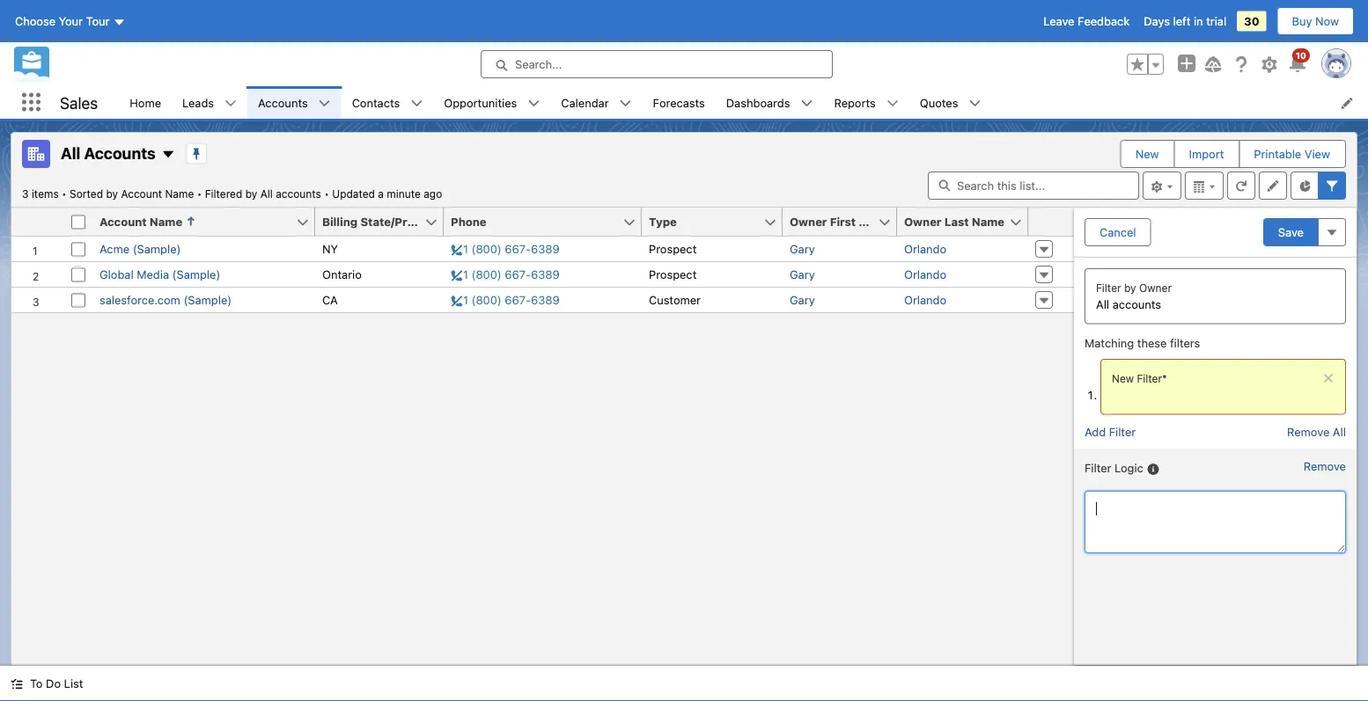 Task type: vqa. For each thing, say whether or not it's contained in the screenshot.
New button
yes



Task type: locate. For each thing, give the bounding box(es) containing it.
text default image left contacts link
[[318, 97, 331, 110]]

printable view
[[1254, 147, 1330, 161]]

1 vertical spatial account
[[99, 215, 147, 228]]

dashboards link
[[716, 86, 801, 119]]

1 prospect from the top
[[649, 243, 697, 256]]

2 horizontal spatial •
[[324, 188, 329, 200]]

text default image for leads
[[225, 97, 237, 110]]

name right last
[[972, 215, 1005, 228]]

minute
[[387, 188, 421, 200]]

global media (sample) link
[[99, 268, 220, 281]]

2 vertical spatial orlando
[[904, 294, 947, 307]]

sorted
[[70, 188, 103, 200]]

text default image
[[528, 97, 540, 110], [619, 97, 632, 110], [801, 97, 813, 110], [886, 97, 899, 110], [969, 97, 981, 110], [161, 147, 175, 161]]

1 horizontal spatial •
[[197, 188, 202, 200]]

3 orlando from the top
[[904, 294, 947, 307]]

2 orlando from the top
[[904, 268, 947, 281]]

2 vertical spatial click to dial disabled image
[[451, 294, 560, 307]]

1 vertical spatial gary link
[[790, 268, 815, 281]]

new down the matching on the right top of page
[[1112, 372, 1134, 385]]

accounts
[[276, 188, 321, 200], [1113, 298, 1161, 311]]

2 orlando link from the top
[[904, 268, 947, 281]]

1 horizontal spatial new
[[1135, 147, 1159, 161]]

text default image left reports
[[801, 97, 813, 110]]

text default image right leads
[[225, 97, 237, 110]]

leads link
[[172, 86, 225, 119]]

name inside the owner first name 'button'
[[859, 215, 891, 228]]

by
[[106, 188, 118, 200], [245, 188, 257, 200], [1124, 282, 1136, 294]]

add
[[1085, 426, 1106, 439]]

gary link for ny
[[790, 243, 815, 256]]

prospect down type
[[649, 243, 697, 256]]

item number element
[[11, 208, 64, 237]]

2 horizontal spatial owner
[[1139, 282, 1172, 294]]

gary for ny
[[790, 243, 815, 256]]

owner left last
[[904, 215, 942, 228]]

0 horizontal spatial accounts
[[276, 188, 321, 200]]

1 orlando from the top
[[904, 243, 947, 256]]

(sample) up salesforce.com (sample)
[[172, 268, 220, 281]]

orlando for ca
[[904, 294, 947, 307]]

gary link
[[790, 243, 815, 256], [790, 268, 815, 281], [790, 294, 815, 307]]

0 vertical spatial orlando
[[904, 243, 947, 256]]

reports list item
[[824, 86, 909, 119]]

text default image inside the accounts list item
[[318, 97, 331, 110]]

• left updated
[[324, 188, 329, 200]]

by up matching these filters
[[1124, 282, 1136, 294]]

1 vertical spatial gary
[[790, 268, 815, 281]]

account up account name on the left
[[121, 188, 162, 200]]

1 horizontal spatial by
[[245, 188, 257, 200]]

0 vertical spatial gary link
[[790, 243, 815, 256]]

text default image down search...
[[528, 97, 540, 110]]

by right sorted
[[106, 188, 118, 200]]

text default image inside reports list item
[[886, 97, 899, 110]]

prospect up customer
[[649, 268, 697, 281]]

text default image inside calendar list item
[[619, 97, 632, 110]]

opportunities list item
[[433, 86, 550, 119]]

all accounts grid
[[11, 208, 1074, 313]]

name right first on the right top
[[859, 215, 891, 228]]

0 horizontal spatial accounts
[[84, 143, 156, 162]]

ontario
[[322, 268, 362, 281]]

account name button
[[92, 208, 296, 236]]

prospect for ontario
[[649, 268, 697, 281]]

accounts left updated
[[276, 188, 321, 200]]

0 horizontal spatial new
[[1112, 372, 1134, 385]]

0 horizontal spatial owner
[[790, 215, 827, 228]]

Filter Logic text field
[[1085, 491, 1346, 554]]

click to dial disabled image for ontario
[[451, 268, 560, 281]]

action element
[[1028, 208, 1074, 237]]

list
[[119, 86, 1368, 119]]

•
[[62, 188, 67, 200], [197, 188, 202, 200], [324, 188, 329, 200]]

cancel
[[1100, 226, 1136, 239]]

reports link
[[824, 86, 886, 119]]

1 horizontal spatial accounts
[[1113, 298, 1161, 311]]

2 click to dial disabled image from the top
[[451, 268, 560, 281]]

(sample) down the global media (sample)
[[184, 294, 232, 307]]

click to dial disabled image
[[451, 243, 560, 256], [451, 268, 560, 281], [451, 294, 560, 307]]

owner left first on the right top
[[790, 215, 827, 228]]

owner for owner first name
[[790, 215, 827, 228]]

owner
[[790, 215, 827, 228], [904, 215, 942, 228], [1139, 282, 1172, 294]]

group
[[1127, 54, 1164, 75]]

orlando link for ca
[[904, 294, 947, 307]]

text default image inside opportunities list item
[[528, 97, 540, 110]]

None search field
[[928, 172, 1139, 200]]

2 prospect from the top
[[649, 268, 697, 281]]

3 • from the left
[[324, 188, 329, 200]]

text default image right reports
[[886, 97, 899, 110]]

2 vertical spatial gary
[[790, 294, 815, 307]]

1 click to dial disabled image from the top
[[451, 243, 560, 256]]

to do list button
[[0, 666, 94, 702]]

Search All Accounts list view. search field
[[928, 172, 1139, 200]]

salesforce.com
[[99, 294, 180, 307]]

0 vertical spatial orlando link
[[904, 243, 947, 256]]

2 horizontal spatial by
[[1124, 282, 1136, 294]]

owner inside 'button'
[[790, 215, 827, 228]]

quotes
[[920, 96, 958, 109]]

1 horizontal spatial accounts
[[258, 96, 308, 109]]

filter by owner all accounts
[[1096, 282, 1172, 311]]

salesforce.com (sample) link
[[99, 294, 232, 307]]

new left import
[[1135, 147, 1159, 161]]

1 vertical spatial new
[[1112, 372, 1134, 385]]

1 horizontal spatial owner
[[904, 215, 942, 228]]

text default image right contacts
[[411, 97, 423, 110]]

owner inside button
[[904, 215, 942, 228]]

1 vertical spatial accounts
[[1113, 298, 1161, 311]]

left
[[1173, 15, 1191, 28]]

all accounts status
[[22, 188, 332, 200]]

contacts link
[[341, 86, 411, 119]]

1 vertical spatial orlando link
[[904, 268, 947, 281]]

orlando
[[904, 243, 947, 256], [904, 268, 947, 281], [904, 294, 947, 307]]

0 vertical spatial accounts
[[276, 188, 321, 200]]

10
[[1296, 50, 1306, 60]]

days
[[1144, 15, 1170, 28]]

2 gary link from the top
[[790, 268, 815, 281]]

3 gary link from the top
[[790, 294, 815, 307]]

accounts up sorted
[[84, 143, 156, 162]]

0 vertical spatial gary
[[790, 243, 815, 256]]

owner for owner last name
[[904, 215, 942, 228]]

cell inside all accounts grid
[[64, 208, 92, 237]]

contacts
[[352, 96, 400, 109]]

text default image for reports
[[886, 97, 899, 110]]

1 gary link from the top
[[790, 243, 815, 256]]

text default image for dashboards
[[801, 97, 813, 110]]

name up the 'account name' button on the left
[[165, 188, 194, 200]]

cell
[[64, 208, 92, 237]]

2 gary from the top
[[790, 268, 815, 281]]

filters
[[1170, 337, 1200, 350]]

(sample) for salesforce.com
[[184, 294, 232, 307]]

text default image inside 'contacts' list item
[[411, 97, 423, 110]]

3 orlando link from the top
[[904, 294, 947, 307]]

forecasts
[[653, 96, 705, 109]]

items
[[32, 188, 59, 200]]

dashboards list item
[[716, 86, 824, 119]]

• right items
[[62, 188, 67, 200]]

0 vertical spatial prospect
[[649, 243, 697, 256]]

billing state/province element
[[315, 208, 454, 237]]

gary
[[790, 243, 815, 256], [790, 268, 815, 281], [790, 294, 815, 307]]

0 vertical spatial remove
[[1287, 426, 1330, 439]]

owner up the these
[[1139, 282, 1172, 294]]

all accounts
[[61, 143, 156, 162]]

remove up remove link
[[1287, 426, 1330, 439]]

state/province
[[360, 215, 444, 228]]

click to dial disabled image for ny
[[451, 243, 560, 256]]

account inside the 'account name' button
[[99, 215, 147, 228]]

2 vertical spatial gary link
[[790, 294, 815, 307]]

view
[[1305, 147, 1330, 161]]

type element
[[642, 208, 793, 237]]

accounts up matching these filters
[[1113, 298, 1161, 311]]

type button
[[642, 208, 763, 236]]

0 vertical spatial new
[[1135, 147, 1159, 161]]

0 horizontal spatial •
[[62, 188, 67, 200]]

new inside button
[[1135, 147, 1159, 161]]

1 vertical spatial prospect
[[649, 268, 697, 281]]

3 click to dial disabled image from the top
[[451, 294, 560, 307]]

1 gary from the top
[[790, 243, 815, 256]]

updated
[[332, 188, 375, 200]]

1 vertical spatial click to dial disabled image
[[451, 268, 560, 281]]

filter right add
[[1109, 426, 1136, 439]]

text default image
[[225, 97, 237, 110], [318, 97, 331, 110], [411, 97, 423, 110], [11, 678, 23, 691]]

ago
[[424, 188, 442, 200]]

choose your tour button
[[14, 7, 126, 35]]

choose
[[15, 15, 56, 28]]

text default image inside leads list item
[[225, 97, 237, 110]]

0 vertical spatial (sample)
[[133, 243, 181, 256]]

1 vertical spatial orlando
[[904, 268, 947, 281]]

0 vertical spatial click to dial disabled image
[[451, 243, 560, 256]]

filter up the matching on the right top of page
[[1096, 282, 1121, 294]]

text default image right quotes in the top of the page
[[969, 97, 981, 110]]

2 • from the left
[[197, 188, 202, 200]]

filter
[[1096, 282, 1121, 294], [1137, 372, 1162, 385], [1109, 426, 1136, 439], [1085, 462, 1111, 475]]

accounts inside list item
[[258, 96, 308, 109]]

sales
[[60, 93, 98, 112]]

name down 'all accounts' status
[[150, 215, 182, 228]]

calendar list item
[[550, 86, 642, 119]]

action image
[[1028, 208, 1074, 236]]

1 vertical spatial remove
[[1304, 460, 1346, 473]]

0 vertical spatial accounts
[[258, 96, 308, 109]]

accounts
[[258, 96, 308, 109], [84, 143, 156, 162]]

• left filtered
[[197, 188, 202, 200]]

text default image inside to do list button
[[11, 678, 23, 691]]

orlando for ontario
[[904, 268, 947, 281]]

filter down the these
[[1137, 372, 1162, 385]]

remove for remove link
[[1304, 460, 1346, 473]]

all up remove link
[[1333, 426, 1346, 439]]

text default image inside the dashboards 'list item'
[[801, 97, 813, 110]]

all up the matching on the right top of page
[[1096, 298, 1109, 311]]

dashboards
[[726, 96, 790, 109]]

account
[[121, 188, 162, 200], [99, 215, 147, 228]]

3 gary from the top
[[790, 294, 815, 307]]

leave
[[1043, 15, 1074, 28]]

2 vertical spatial orlando link
[[904, 294, 947, 307]]

all
[[61, 143, 80, 162], [260, 188, 273, 200], [1096, 298, 1109, 311], [1333, 426, 1346, 439]]

last
[[944, 215, 969, 228]]

save
[[1278, 226, 1304, 239]]

1 orlando link from the top
[[904, 243, 947, 256]]

2 vertical spatial (sample)
[[184, 294, 232, 307]]

3 items • sorted by account name • filtered by all accounts • updated a minute ago
[[22, 188, 442, 200]]

text default image left to
[[11, 678, 23, 691]]

billing state/province
[[322, 215, 444, 228]]

(sample) up global media (sample) link
[[133, 243, 181, 256]]

acme (sample)
[[99, 243, 181, 256]]

new for new filter *
[[1112, 372, 1134, 385]]

account up acme
[[99, 215, 147, 228]]

3
[[22, 188, 29, 200]]

remove
[[1287, 426, 1330, 439], [1304, 460, 1346, 473]]

name
[[165, 188, 194, 200], [150, 215, 182, 228], [859, 215, 891, 228], [972, 215, 1005, 228]]

owner last name element
[[897, 208, 1039, 237]]

text default image for contacts
[[411, 97, 423, 110]]

0 horizontal spatial by
[[106, 188, 118, 200]]

accounts right leads list item
[[258, 96, 308, 109]]

by right filtered
[[245, 188, 257, 200]]

remove down 'remove all'
[[1304, 460, 1346, 473]]

text default image inside quotes list item
[[969, 97, 981, 110]]

text default image right calendar on the top
[[619, 97, 632, 110]]

all right the "accounts" icon
[[61, 143, 80, 162]]

customer
[[649, 294, 701, 307]]

your
[[59, 15, 83, 28]]



Task type: describe. For each thing, give the bounding box(es) containing it.
type
[[649, 215, 677, 228]]

leads list item
[[172, 86, 247, 119]]

10 button
[[1287, 48, 1310, 75]]

account name
[[99, 215, 182, 228]]

opportunities link
[[433, 86, 528, 119]]

0 vertical spatial account
[[121, 188, 162, 200]]

text default image for accounts
[[318, 97, 331, 110]]

filtered
[[205, 188, 242, 200]]

owner first name
[[790, 215, 891, 228]]

quotes list item
[[909, 86, 992, 119]]

in
[[1194, 15, 1203, 28]]

home link
[[119, 86, 172, 119]]

to
[[30, 677, 43, 691]]

(sample) for acme
[[133, 243, 181, 256]]

forecasts link
[[642, 86, 716, 119]]

orlando link for ontario
[[904, 268, 947, 281]]

none search field inside all accounts|accounts|list view element
[[928, 172, 1139, 200]]

leave feedback link
[[1043, 15, 1130, 28]]

trial
[[1206, 15, 1226, 28]]

do
[[46, 677, 61, 691]]

filter inside filter by owner all accounts
[[1096, 282, 1121, 294]]

list
[[64, 677, 83, 691]]

gary for ontario
[[790, 268, 815, 281]]

*
[[1162, 372, 1167, 385]]

logic
[[1115, 462, 1143, 475]]

billing state/province button
[[315, 208, 444, 236]]

30
[[1244, 15, 1259, 28]]

accounts inside filter by owner all accounts
[[1113, 298, 1161, 311]]

media
[[137, 268, 169, 281]]

phone element
[[444, 208, 652, 237]]

add filter button
[[1085, 426, 1136, 439]]

printable view button
[[1240, 141, 1344, 167]]

leave feedback
[[1043, 15, 1130, 28]]

remove for remove all
[[1287, 426, 1330, 439]]

prospect for ny
[[649, 243, 697, 256]]

feedback
[[1078, 15, 1130, 28]]

accounts image
[[22, 140, 50, 168]]

new button
[[1121, 141, 1173, 167]]

to do list
[[30, 677, 83, 691]]

global
[[99, 268, 134, 281]]

search...
[[515, 58, 562, 71]]

contacts list item
[[341, 86, 433, 119]]

import button
[[1175, 141, 1238, 167]]

list containing home
[[119, 86, 1368, 119]]

phone button
[[444, 208, 622, 236]]

orlando link for ny
[[904, 243, 947, 256]]

reports
[[834, 96, 876, 109]]

account name element
[[92, 208, 326, 237]]

first
[[830, 215, 856, 228]]

salesforce.com (sample)
[[99, 294, 232, 307]]

buy now button
[[1277, 7, 1354, 35]]

remove all button
[[1287, 426, 1346, 439]]

matching
[[1085, 337, 1134, 350]]

acme
[[99, 243, 129, 256]]

search... button
[[481, 50, 833, 78]]

a
[[378, 188, 384, 200]]

cancel button
[[1085, 218, 1151, 247]]

quotes link
[[909, 86, 969, 119]]

filter logic
[[1085, 462, 1143, 475]]

now
[[1315, 15, 1339, 28]]

1 vertical spatial accounts
[[84, 143, 156, 162]]

home
[[130, 96, 161, 109]]

text default image up 'all accounts' status
[[161, 147, 175, 161]]

item number image
[[11, 208, 64, 236]]

calendar link
[[550, 86, 619, 119]]

new filter *
[[1112, 372, 1167, 385]]

remove all
[[1287, 426, 1346, 439]]

billing
[[322, 215, 358, 228]]

filter left logic
[[1085, 462, 1111, 475]]

all accounts|accounts|list view element
[[11, 132, 1358, 666]]

1 vertical spatial (sample)
[[172, 268, 220, 281]]

text default image for opportunities
[[528, 97, 540, 110]]

orlando for ny
[[904, 243, 947, 256]]

these
[[1137, 337, 1167, 350]]

gary for ca
[[790, 294, 815, 307]]

name inside the 'account name' button
[[150, 215, 182, 228]]

tour
[[86, 15, 110, 28]]

days left in trial
[[1144, 15, 1226, 28]]

phone
[[451, 215, 487, 228]]

by inside filter by owner all accounts
[[1124, 282, 1136, 294]]

gary link for ca
[[790, 294, 815, 307]]

matching these filters
[[1085, 337, 1200, 350]]

1 • from the left
[[62, 188, 67, 200]]

new for new
[[1135, 147, 1159, 161]]

save button
[[1263, 218, 1319, 247]]

owner first name button
[[783, 208, 891, 236]]

text default image for calendar
[[619, 97, 632, 110]]

global media (sample)
[[99, 268, 220, 281]]

all right filtered
[[260, 188, 273, 200]]

calendar
[[561, 96, 609, 109]]

accounts link
[[247, 86, 318, 119]]

owner last name button
[[897, 208, 1009, 236]]

name inside owner last name button
[[972, 215, 1005, 228]]

remove link
[[1304, 460, 1346, 484]]

acme (sample) link
[[99, 243, 181, 256]]

all inside filter by owner all accounts
[[1096, 298, 1109, 311]]

opportunities
[[444, 96, 517, 109]]

owner inside filter by owner all accounts
[[1139, 282, 1172, 294]]

click to dial disabled image for ca
[[451, 294, 560, 307]]

leads
[[182, 96, 214, 109]]

owner first name element
[[783, 208, 908, 237]]

gary link for ontario
[[790, 268, 815, 281]]

text default image for quotes
[[969, 97, 981, 110]]

buy
[[1292, 15, 1312, 28]]

ca
[[322, 294, 338, 307]]

buy now
[[1292, 15, 1339, 28]]

accounts list item
[[247, 86, 341, 119]]

save group
[[1263, 218, 1346, 247]]

ny
[[322, 243, 338, 256]]



